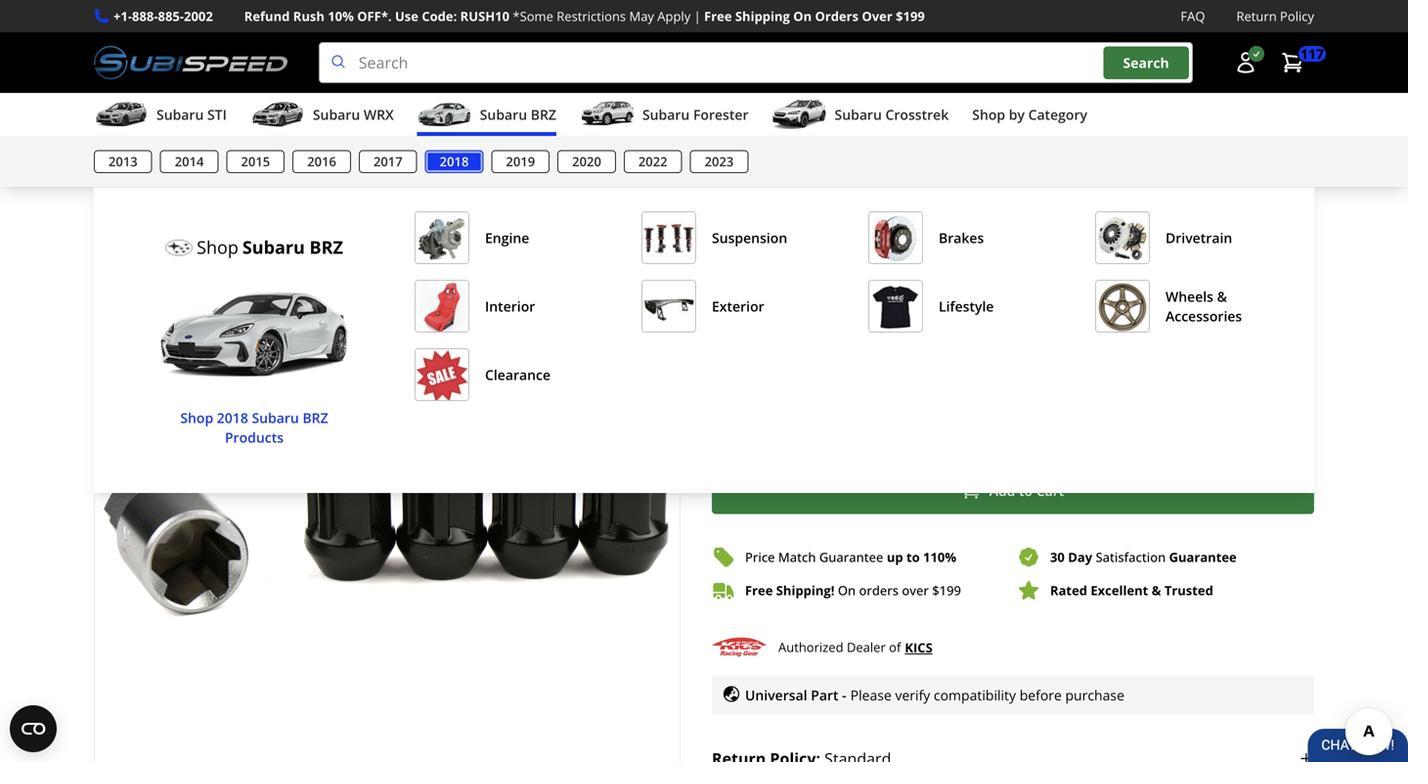 Task type: describe. For each thing, give the bounding box(es) containing it.
lifestyle link
[[869, 280, 1064, 334]]

drivetrain link
[[1096, 211, 1291, 265]]

faq
[[1181, 7, 1206, 25]]

products
[[225, 428, 284, 447]]

drivetrain button
[[1096, 211, 1291, 265]]

1 guarantee from the left
[[820, 548, 884, 566]]

trusted
[[1165, 582, 1214, 599]]

shop for shop subaru brz
[[197, 235, 239, 259]]

day
[[1068, 548, 1093, 566]]

subaru,
[[173, 146, 232, 167]]

engine link
[[415, 211, 610, 265]]

subaru brz element
[[0, 136, 1409, 493]]

of
[[889, 638, 901, 656]]

12x1.25
[[1076, 232, 1148, 259]]

lock
[[938, 232, 982, 259]]

kics
[[905, 639, 933, 656]]

subaru forester button
[[580, 97, 749, 136]]

2020 button
[[558, 150, 616, 173]]

2 reviews
[[813, 270, 872, 287]]

universal part - please verify compatibility before purchase
[[745, 686, 1125, 704]]

a subaru sti thumbnail image image
[[94, 100, 149, 129]]

subaru crosstrek
[[835, 105, 949, 124]]

shop now
[[281, 147, 348, 166]]

shop for shop by category
[[973, 105, 1006, 124]]

shop clearance items for big savings for your subaru on subispeed image
[[416, 349, 469, 402]]

price
[[745, 548, 775, 566]]

shop engine car parts and accessories for your subaru from top brands like cobb, iag, perrin, factionfab, grimmspeed, and more! image
[[416, 212, 469, 265]]

apply
[[658, 7, 691, 25]]

10%
[[328, 7, 354, 25]]

rated excellent & trusted
[[1051, 582, 1214, 599]]

verify
[[896, 686, 931, 704]]

2018 inside shop 2018 subaru brz products
[[217, 409, 248, 427]]

open widget image
[[10, 705, 57, 752]]

rush10
[[460, 7, 510, 25]]

vehicle
[[439, 147, 487, 166]]

update vehicle button
[[387, 146, 487, 168]]

shipping
[[736, 7, 790, 25]]

1 horizontal spatial msrp
[[924, 326, 961, 345]]

1 horizontal spatial nuts
[[1026, 232, 1071, 259]]

return policy
[[1237, 7, 1315, 25]]

shop 2018 subaru brz products button
[[157, 408, 352, 447]]

bull
[[897, 232, 933, 259]]

button image
[[1235, 51, 1258, 74]]

*some
[[513, 7, 554, 25]]

subaru for subaru crosstrek
[[835, 105, 882, 124]]

2023 button
[[690, 150, 749, 173]]

0 horizontal spatial on
[[794, 7, 812, 25]]

return policy link
[[1237, 6, 1315, 27]]

on
[[903, 326, 920, 345]]

satisfaction
[[1096, 548, 1166, 566]]

may
[[629, 7, 654, 25]]

/
[[449, 197, 455, 218]]

before
[[1020, 686, 1062, 704]]

a subaru brz image
[[157, 261, 352, 408]]

subaru for subaru forester
[[643, 105, 690, 124]]

0 vertical spatial nuts
[[496, 199, 525, 216]]

off*.
[[357, 7, 392, 25]]

part
[[811, 686, 839, 704]]

2
[[813, 270, 821, 287]]

110%
[[923, 548, 957, 566]]

2014 button
[[160, 150, 219, 173]]

subaru brz
[[480, 105, 557, 124]]

subaru sti button
[[94, 97, 227, 136]]

brakes and brake accessories for your subaru from top brands like stoptech, power stop, hawk, stillen, and more! image
[[870, 212, 922, 265]]

subaru for subaru wrx
[[313, 105, 360, 124]]

2 reviews link
[[813, 270, 872, 287]]

wheels for wheels and accessories
[[288, 199, 332, 216]]

2015 button
[[226, 150, 285, 173]]

2019
[[506, 153, 535, 170]]

2019 button
[[491, 150, 550, 173]]

orders
[[859, 582, 899, 599]]

price match guarantee up to 110%
[[745, 548, 957, 566]]

shop subaru brz
[[197, 235, 343, 259]]

clearance button
[[415, 348, 610, 402]]

1 vertical spatial universal
[[745, 686, 808, 704]]

brz inside shop 2018 subaru brz products
[[303, 409, 328, 427]]

clearance link
[[415, 348, 610, 402]]

rush
[[293, 7, 325, 25]]

authorized dealer of kics
[[779, 638, 933, 656]]

& inside 'wheels & accessories'
[[1218, 287, 1228, 306]]

shop jdm and domestic 1, 2, or 3 piece wheels for your subaru from top brands like advan, volk, weds sport, apex race wheels, and more! image
[[1097, 281, 1149, 334]]

$34.20
[[712, 305, 811, 347]]

a subaru crosstrek thumbnail image image
[[772, 100, 827, 129]]

exterior button
[[642, 280, 837, 334]]

by
[[1009, 105, 1025, 124]]

interior link
[[415, 280, 610, 334]]

shop now link
[[281, 146, 348, 168]]

shop all your interior upgrades, mods, and accessories for your subaru from top brands like olm, nrg, sparco, oem jdm subaru parts, and more image
[[416, 281, 469, 334]]

2022
[[639, 153, 668, 170]]

exterior link
[[642, 280, 837, 334]]

reviews
[[824, 270, 872, 287]]

subaru for subaru sti
[[157, 105, 204, 124]]

117 button
[[1272, 43, 1326, 82]]

now
[[317, 147, 348, 166]]

suspension
[[712, 229, 788, 247]]

policy
[[1281, 7, 1315, 25]]

0 vertical spatial free
[[704, 7, 732, 25]]

return
[[1237, 7, 1277, 25]]

0 vertical spatial -
[[1153, 232, 1160, 259]]

over
[[862, 7, 893, 25]]

accessories for &
[[1166, 307, 1243, 325]]

1 vertical spatial lug
[[987, 232, 1021, 259]]

brakes
[[939, 229, 984, 247]]

subaru wrx button
[[250, 97, 394, 136]]

kics
[[784, 232, 821, 259]]

2023
[[705, 153, 734, 170]]

brz inside dropdown button
[[531, 105, 557, 124]]

1 vertical spatial on
[[838, 582, 856, 599]]

msrp save $1.80 on msrp (5%)
[[830, 307, 993, 345]]

crosstrek
[[886, 105, 949, 124]]



Task type: locate. For each thing, give the bounding box(es) containing it.
shop top suspension upgrades, mods, and accessories for your subaru from top brands like fortune auto, bc racing, kw, and more! image
[[643, 212, 696, 265]]

add to cart
[[990, 481, 1065, 500]]

subaru up products
[[252, 409, 299, 427]]

dealer
[[847, 638, 886, 656]]

1 horizontal spatial universal
[[1165, 232, 1253, 259]]

0 vertical spatial accessories
[[362, 199, 433, 216]]

wheels for wheels & accessories
[[1166, 287, 1214, 306]]

cart
[[1037, 481, 1065, 500]]

2013
[[109, 153, 138, 170]]

shop 2018 subaru brz products
[[180, 409, 328, 447]]

2015
[[241, 153, 270, 170]]

lug right /
[[470, 199, 492, 216]]

0 horizontal spatial -
[[842, 686, 847, 704]]

0 vertical spatial universal
[[1165, 232, 1253, 259]]

0 horizontal spatial msrp
[[863, 307, 900, 326]]

wheels
[[288, 199, 332, 216], [1166, 287, 1214, 306]]

0 horizontal spatial wheels
[[288, 199, 332, 216]]

2016
[[307, 153, 336, 170]]

kicwt603b
[[122, 254, 197, 273]]

2017 button
[[359, 150, 417, 173]]

0 vertical spatial &
[[1218, 287, 1228, 306]]

a subaru wrx thumbnail image image
[[250, 100, 305, 129]]

accessories down 2017 dropdown button
[[362, 199, 433, 216]]

0 horizontal spatial free
[[704, 7, 732, 25]]

&
[[1218, 287, 1228, 306], [1152, 582, 1162, 599]]

subaru
[[157, 105, 204, 124], [313, 105, 360, 124], [480, 105, 527, 124], [643, 105, 690, 124], [835, 105, 882, 124], [242, 235, 305, 259], [252, 409, 299, 427]]

on
[[794, 7, 812, 25], [838, 582, 856, 599]]

subaru up now at the top of page
[[313, 105, 360, 124]]

forester
[[694, 105, 749, 124]]

lug right brakes
[[987, 232, 1021, 259]]

2002
[[184, 7, 213, 25]]

wheels down drivetrain link
[[1166, 287, 1214, 306]]

interior button
[[415, 280, 610, 334]]

1 vertical spatial free
[[745, 582, 773, 599]]

search button
[[1104, 46, 1189, 79]]

wheels and accessories link
[[288, 199, 449, 216], [288, 199, 433, 216]]

1 horizontal spatial &
[[1218, 287, 1228, 306]]

1 vertical spatial 2018
[[217, 409, 248, 427]]

authorized
[[779, 638, 844, 656]]

30 day satisfaction guarantee
[[1051, 548, 1237, 566]]

kics image
[[712, 634, 767, 661]]

shop for shop 2018 subaru brz products
[[180, 409, 213, 427]]

subaru inside shop 2018 subaru brz products
[[252, 409, 299, 427]]

suspension button
[[642, 211, 837, 265]]

shop for shop now
[[281, 147, 314, 166]]

0 horizontal spatial &
[[1152, 582, 1162, 599]]

sti
[[207, 105, 227, 124]]

from body kits, front lips, to tail lights, headlights, and more shop top exterior brands for your subaru from maxton design, olm, subispeed, apr, valenti, and more image
[[643, 281, 696, 334]]

0 horizontal spatial 2018
[[217, 409, 248, 427]]

1 horizontal spatial free
[[745, 582, 773, 599]]

| left 2017
[[363, 146, 372, 167]]

shop by category button
[[973, 97, 1088, 136]]

0 horizontal spatial accessories
[[362, 199, 433, 216]]

universal up 'wheels & accessories'
[[1165, 232, 1253, 259]]

1 vertical spatial &
[[1152, 582, 1162, 599]]

accessories inside button
[[1166, 307, 1243, 325]]

2020, subaru, brz
[[129, 146, 265, 167]]

main element
[[0, 93, 1409, 493]]

0 vertical spatial on
[[794, 7, 812, 25]]

0 vertical spatial |
[[694, 7, 701, 25]]

update
[[387, 147, 436, 166]]

(5%)
[[964, 326, 993, 345]]

wheels inside 'wheels & accessories'
[[1166, 287, 1214, 306]]

None number field
[[712, 405, 822, 452]]

1 horizontal spatial to
[[1019, 481, 1033, 500]]

universal left part
[[745, 686, 808, 704]]

subaru for subaru brz
[[480, 105, 527, 124]]

1 horizontal spatial |
[[694, 7, 701, 25]]

2018 right update
[[440, 153, 469, 170]]

to inside add to cart button
[[1019, 481, 1033, 500]]

wrx
[[364, 105, 394, 124]]

2018 button
[[425, 150, 484, 173]]

free down price in the bottom right of the page
[[745, 582, 773, 599]]

0 vertical spatial to
[[1019, 481, 1033, 500]]

lug nuts
[[470, 199, 525, 216]]

search input field
[[319, 42, 1193, 83]]

1 horizontal spatial guarantee
[[1170, 548, 1237, 566]]

refund
[[244, 7, 290, 25]]

shop lifestlye accessories like t shirts, sweatshirts, waterbottles, lanyards, phone cases, and more for your subaru lifestyle. image
[[870, 281, 922, 334]]

drivetrain
[[1166, 229, 1233, 247]]

free right apply at the left top of the page
[[704, 7, 732, 25]]

0 vertical spatial wheels
[[288, 199, 332, 216]]

interior
[[485, 297, 535, 316]]

update vehicle
[[387, 147, 487, 166]]

1 vertical spatial wheels
[[1166, 287, 1214, 306]]

to right up
[[907, 548, 920, 566]]

shop inside shop 2018 subaru brz products
[[180, 409, 213, 427]]

885-
[[158, 7, 184, 25]]

0 horizontal spatial nuts
[[496, 199, 525, 216]]

exterior
[[712, 297, 765, 316]]

1 vertical spatial |
[[363, 146, 372, 167]]

faq link
[[1181, 6, 1206, 27]]

guarantee up free shipping! on orders over $ 199
[[820, 548, 884, 566]]

1 horizontal spatial -
[[1153, 232, 1160, 259]]

a subaru brz thumbnail image image
[[417, 100, 472, 129]]

2018 inside dropdown button
[[440, 153, 469, 170]]

1 horizontal spatial 2018
[[440, 153, 469, 170]]

shop by category
[[973, 105, 1088, 124]]

project kics tuskey bull lock lug nuts 12x1.25 - universal
[[712, 232, 1253, 259]]

$1.80
[[864, 326, 899, 345]]

0 horizontal spatial universal
[[745, 686, 808, 704]]

1 horizontal spatial wheels
[[1166, 287, 1214, 306]]

on left orders
[[794, 7, 812, 25]]

199
[[940, 582, 962, 599]]

subaru down 2015 dropdown button
[[242, 235, 305, 259]]

subaru logo image
[[165, 234, 193, 261]]

wheels and accessories
[[288, 199, 433, 216]]

subaru forester
[[643, 105, 749, 124]]

subaru right 'a subaru crosstrek thumbnail image' in the right of the page
[[835, 105, 882, 124]]

suspension link
[[642, 211, 837, 265]]

- right drivetrain for your subaru. if you're looking for a clutch replacement or upgrade, fuel lines, flex fuel conversion look here for all your drivetrain needs for your subaru image
[[1153, 232, 1160, 259]]

2016 button
[[293, 150, 351, 173]]

free shipping! on orders over $ 199
[[745, 582, 962, 599]]

subaru left sti
[[157, 105, 204, 124]]

nuts left 12x1.25
[[1026, 232, 1071, 259]]

accessories for and
[[362, 199, 433, 216]]

0 horizontal spatial to
[[907, 548, 920, 566]]

1 vertical spatial to
[[907, 548, 920, 566]]

1 vertical spatial accessories
[[1166, 307, 1243, 325]]

0 horizontal spatial guarantee
[[820, 548, 884, 566]]

2 guarantee from the left
[[1170, 548, 1237, 566]]

1 vertical spatial -
[[842, 686, 847, 704]]

use
[[395, 7, 419, 25]]

- right part
[[842, 686, 847, 704]]

subaru up the 2019
[[480, 105, 527, 124]]

subaru up 2022
[[643, 105, 690, 124]]

on left the orders
[[838, 582, 856, 599]]

subispeed logo image
[[94, 42, 287, 83]]

1 horizontal spatial accessories
[[1166, 307, 1243, 325]]

0 vertical spatial lug
[[470, 199, 492, 216]]

a subaru forester thumbnail image image
[[580, 100, 635, 129]]

msrp up $1.80
[[863, 307, 900, 326]]

wheels left and
[[288, 199, 332, 216]]

2017
[[374, 153, 403, 170]]

up
[[887, 548, 903, 566]]

lifestyle
[[939, 297, 994, 316]]

over
[[902, 582, 929, 599]]

& left trusted
[[1152, 582, 1162, 599]]

to right add
[[1019, 481, 1033, 500]]

2013 button
[[94, 150, 152, 173]]

+1-
[[113, 7, 132, 25]]

lug
[[470, 199, 492, 216], [987, 232, 1021, 259]]

clearance
[[485, 365, 551, 384]]

msrp
[[863, 307, 900, 326], [924, 326, 961, 345]]

code:
[[422, 7, 457, 25]]

1 horizontal spatial on
[[838, 582, 856, 599]]

2018 up products
[[217, 409, 248, 427]]

add
[[990, 481, 1016, 500]]

engine button
[[415, 211, 610, 265]]

free
[[704, 7, 732, 25], [745, 582, 773, 599]]

0 vertical spatial 2018
[[440, 153, 469, 170]]

0 horizontal spatial lug
[[470, 199, 492, 216]]

0 horizontal spatial |
[[363, 146, 372, 167]]

drivetrain for your subaru. if you're looking for a clutch replacement or upgrade, fuel lines, flex fuel conversion look here for all your drivetrain needs for your subaru image
[[1097, 212, 1149, 265]]

category
[[1029, 105, 1088, 124]]

1 vertical spatial nuts
[[1026, 232, 1071, 259]]

guarantee up trusted
[[1170, 548, 1237, 566]]

+1-888-885-2002
[[113, 7, 213, 25]]

msrp right on
[[924, 326, 961, 345]]

match
[[779, 548, 816, 566]]

1 horizontal spatial lug
[[987, 232, 1021, 259]]

shop inside dropdown button
[[973, 105, 1006, 124]]

nuts up engine
[[496, 199, 525, 216]]

tuskey
[[826, 232, 892, 259]]

& down drivetrain
[[1218, 287, 1228, 306]]

accessories down drivetrain
[[1166, 307, 1243, 325]]

brakes link
[[869, 211, 1064, 265]]

| right apply at the left top of the page
[[694, 7, 701, 25]]



Task type: vqa. For each thing, say whether or not it's contained in the screenshot.
Motul 300V COMPETITION 10W-40 10X2L 2L Motor Oil - Universal image
no



